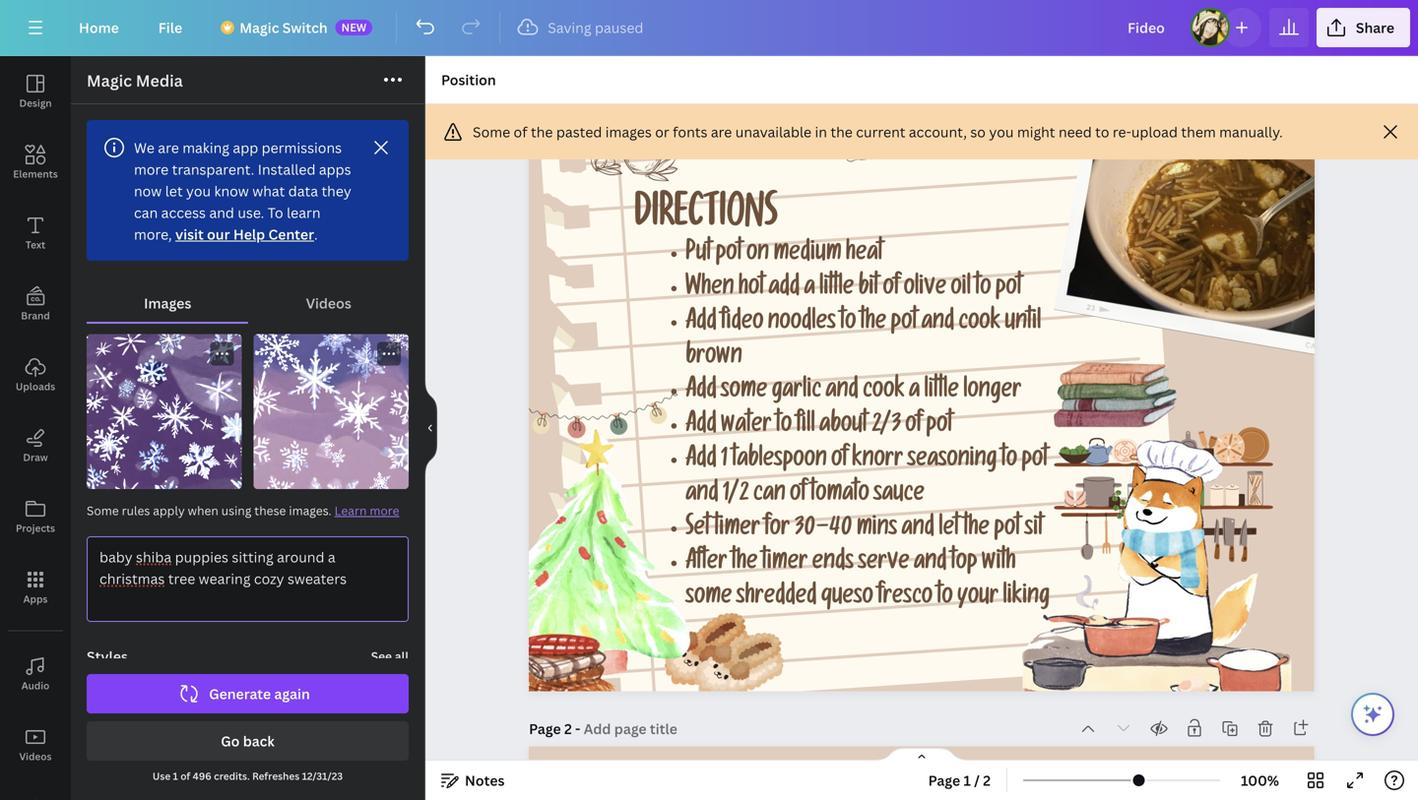 Task type: describe. For each thing, give the bounding box(es) containing it.
back
[[243, 732, 275, 751]]

of up 30-
[[790, 484, 807, 509]]

share button
[[1317, 8, 1411, 47]]

and inside we are making app permissions more transparent. installed apps now let you know what data they can access and use. to learn more,
[[209, 203, 234, 222]]

on
[[747, 243, 770, 269]]

1 inside put pot on medium heat when hot add a little bit of olive oil to pot add fideo noodles to the pot and cook until brown add some garlic and cook a little longer add water to fill about 2/3 of pot add 1 tablespoon of knorr seasoning to pot and 1/2 can of tomato sauce set timer for 30-40 mins and let the pot sit after the timer ends serve and top with some shredded queso fresco to your liking
[[721, 449, 728, 475]]

learn
[[287, 203, 321, 222]]

center
[[268, 225, 314, 244]]

pot up sit
[[1022, 449, 1049, 475]]

refreshes
[[252, 770, 300, 784]]

show pages image
[[875, 748, 969, 764]]

visit our help center .
[[175, 225, 318, 244]]

4 add from the top
[[686, 449, 717, 475]]

pot up until
[[996, 277, 1022, 303]]

magic media
[[87, 70, 183, 91]]

496
[[193, 770, 212, 784]]

position
[[441, 70, 496, 89]]

styles
[[87, 648, 128, 666]]

0 horizontal spatial little
[[820, 277, 855, 303]]

of right bit
[[883, 277, 900, 303]]

some for some rules apply when using these images. learn more
[[87, 503, 119, 519]]

fresco
[[878, 587, 933, 612]]

directions
[[635, 199, 778, 240]]

when
[[188, 503, 219, 519]]

the up top
[[964, 518, 990, 544]]

pot up seasoning
[[927, 415, 953, 440]]

upload
[[1132, 123, 1178, 141]]

apps
[[319, 160, 351, 179]]

text
[[25, 238, 45, 252]]

about
[[820, 415, 868, 440]]

draw
[[23, 451, 48, 465]]

more inside we are making app permissions more transparent. installed apps now let you know what data they can access and use. to learn more,
[[134, 160, 169, 179]]

30-
[[795, 518, 830, 544]]

apps button
[[0, 553, 71, 624]]

them
[[1182, 123, 1216, 141]]

account,
[[909, 123, 967, 141]]

tablespoon
[[732, 449, 827, 475]]

with
[[982, 552, 1016, 578]]

magic for magic switch
[[240, 18, 279, 37]]

we are making app permissions more transparent. installed apps now let you know what data they can access and use. to learn more,
[[134, 138, 352, 244]]

images
[[144, 294, 191, 313]]

0 vertical spatial some
[[721, 381, 768, 406]]

12/31/23
[[302, 770, 343, 784]]

notes button
[[433, 765, 513, 797]]

go back button
[[87, 722, 409, 762]]

use 1 of 496 credits. refreshes 12/31/23
[[153, 770, 343, 784]]

ends
[[813, 552, 854, 578]]

videos inside side panel tab list
[[19, 751, 52, 764]]

knorr
[[852, 449, 904, 475]]

to right seasoning
[[1002, 449, 1018, 475]]

home link
[[63, 8, 135, 47]]

queso
[[821, 587, 874, 612]]

-
[[575, 720, 581, 739]]

1 horizontal spatial videos button
[[249, 285, 409, 322]]

top
[[951, 552, 978, 578]]

current
[[856, 123, 906, 141]]

they
[[322, 182, 352, 200]]

apps
[[23, 593, 48, 606]]

projects button
[[0, 482, 71, 553]]

see
[[371, 649, 392, 665]]

/
[[975, 772, 980, 791]]

notes
[[465, 772, 505, 791]]

1 add from the top
[[686, 312, 717, 337]]

what
[[252, 182, 285, 200]]

1 horizontal spatial a
[[909, 381, 921, 406]]

canva assistant image
[[1362, 703, 1385, 727]]

noodles
[[768, 312, 836, 337]]

2 inside button
[[984, 772, 991, 791]]

can inside we are making app permissions more transparent. installed apps now let you know what data they can access and use. to learn more,
[[134, 203, 158, 222]]

uploads button
[[0, 340, 71, 411]]

garlic
[[772, 381, 822, 406]]

media
[[136, 70, 183, 91]]

use.
[[238, 203, 264, 222]]

medium
[[774, 243, 842, 269]]

pot left on
[[716, 243, 743, 269]]

40
[[830, 518, 853, 544]]

of left pasted on the left of page
[[514, 123, 528, 141]]

or
[[655, 123, 670, 141]]

sauce
[[874, 484, 925, 509]]

of right 2/3
[[906, 415, 922, 440]]

unavailable
[[736, 123, 812, 141]]

page 1 / 2
[[929, 772, 991, 791]]

1 horizontal spatial you
[[990, 123, 1014, 141]]

learn
[[335, 503, 367, 519]]

to left "re-"
[[1096, 123, 1110, 141]]

Design title text field
[[1112, 8, 1183, 47]]

design button
[[0, 56, 71, 127]]

the right in
[[831, 123, 853, 141]]

oil
[[951, 277, 971, 303]]

can inside put pot on medium heat when hot add a little bit of olive oil to pot add fideo noodles to the pot and cook until brown add some garlic and cook a little longer add water to fill about 2/3 of pot add 1 tablespoon of knorr seasoning to pot and 1/2 can of tomato sauce set timer for 30-40 mins and let the pot sit after the timer ends serve and top with some shredded queso fresco to your liking
[[754, 484, 786, 509]]

app
[[233, 138, 258, 157]]

when
[[686, 277, 735, 303]]

olive oil hand drawn image
[[591, 103, 678, 181]]

file
[[158, 18, 182, 37]]

of left 496
[[180, 770, 190, 784]]

visit our help center link
[[175, 225, 314, 244]]

let inside put pot on medium heat when hot add a little bit of olive oil to pot add fideo noodles to the pot and cook until brown add some garlic and cook a little longer add water to fill about 2/3 of pot add 1 tablespoon of knorr seasoning to pot and 1/2 can of tomato sauce set timer for 30-40 mins and let the pot sit after the timer ends serve and top with some shredded queso fresco to your liking
[[939, 518, 960, 544]]

more,
[[134, 225, 172, 244]]

sit
[[1025, 518, 1044, 544]]

fill
[[797, 415, 816, 440]]

re-
[[1113, 123, 1132, 141]]

using
[[221, 503, 252, 519]]

brown
[[686, 346, 743, 372]]

paused
[[595, 18, 644, 37]]

and up about
[[826, 381, 859, 406]]

go back
[[221, 732, 275, 751]]

to right noodles
[[841, 312, 857, 337]]

1/2
[[723, 484, 749, 509]]

see all button
[[371, 647, 409, 667]]

and left 1/2 at the right of page
[[686, 484, 719, 509]]

1 for page 1 / 2
[[964, 772, 971, 791]]

oil
[[729, 140, 749, 165]]

these
[[254, 503, 286, 519]]



Task type: vqa. For each thing, say whether or not it's contained in the screenshot.
settings
no



Task type: locate. For each thing, give the bounding box(es) containing it.
some down the after on the bottom of the page
[[686, 587, 733, 612]]

and up the our
[[209, 203, 234, 222]]

to left your
[[937, 587, 953, 612]]

timer down 1/2 at the right of page
[[715, 518, 761, 544]]

0 vertical spatial timer
[[715, 518, 761, 544]]

1 horizontal spatial can
[[754, 484, 786, 509]]

transparent.
[[172, 160, 255, 179]]

0 vertical spatial videos button
[[249, 285, 409, 322]]

2 left -
[[564, 720, 572, 739]]

videos down audio
[[19, 751, 52, 764]]

cook down oil
[[959, 312, 1001, 337]]

0 vertical spatial cook
[[959, 312, 1001, 337]]

rules
[[122, 503, 150, 519]]

1 inside the page 1 / 2 button
[[964, 772, 971, 791]]

1 vertical spatial more
[[370, 503, 400, 519]]

0 horizontal spatial timer
[[715, 518, 761, 544]]

again
[[274, 685, 310, 704]]

the right the after on the bottom of the page
[[732, 552, 758, 578]]

1 left "/"
[[964, 772, 971, 791]]

magic left media
[[87, 70, 132, 91]]

3 add from the top
[[686, 415, 717, 440]]

pasted
[[557, 123, 602, 141]]

now
[[134, 182, 162, 200]]

1 vertical spatial timer
[[762, 552, 808, 578]]

saving paused status
[[509, 16, 654, 39]]

0 horizontal spatial cook
[[863, 381, 905, 406]]

magic inside main menu bar
[[240, 18, 279, 37]]

text button
[[0, 198, 71, 269]]

0 horizontal spatial videos button
[[0, 710, 71, 781]]

0 horizontal spatial page
[[529, 720, 561, 739]]

0 horizontal spatial a
[[804, 277, 816, 303]]

2 add from the top
[[686, 381, 717, 406]]

main menu bar
[[0, 0, 1419, 56]]

more up now
[[134, 160, 169, 179]]

add
[[686, 312, 717, 337], [686, 381, 717, 406], [686, 415, 717, 440], [686, 449, 717, 475]]

1 vertical spatial page
[[929, 772, 961, 791]]

magic switch
[[240, 18, 328, 37]]

side panel tab list
[[0, 56, 71, 801]]

the left pasted on the left of page
[[531, 123, 553, 141]]

are
[[711, 123, 732, 141], [158, 138, 179, 157]]

brand
[[21, 309, 50, 323]]

1 horizontal spatial cook
[[959, 312, 1001, 337]]

draw button
[[0, 411, 71, 482]]

put
[[686, 243, 712, 269]]

1 vertical spatial magic
[[87, 70, 132, 91]]

and down olive
[[922, 312, 955, 337]]

0 horizontal spatial videos
[[19, 751, 52, 764]]

1 up 1/2 at the right of page
[[721, 449, 728, 475]]

olive
[[684, 140, 725, 165]]

2 right "/"
[[984, 772, 991, 791]]

1 vertical spatial a
[[909, 381, 921, 406]]

olive oil
[[684, 140, 749, 165]]

of up tomato
[[832, 449, 848, 475]]

you inside we are making app permissions more transparent. installed apps now let you know what data they can access and use. to learn more,
[[186, 182, 211, 200]]

1 vertical spatial some
[[87, 503, 119, 519]]

some
[[473, 123, 510, 141], [87, 503, 119, 519]]

some down position
[[473, 123, 510, 141]]

1 vertical spatial videos button
[[0, 710, 71, 781]]

page
[[529, 720, 561, 739], [929, 772, 961, 791]]

use
[[153, 770, 171, 784]]

manually.
[[1220, 123, 1283, 141]]

0 horizontal spatial more
[[134, 160, 169, 179]]

page for page 2 -
[[529, 720, 561, 739]]

1 for use 1 of 496 credits. refreshes 12/31/23
[[173, 770, 178, 784]]

1 horizontal spatial let
[[939, 518, 960, 544]]

0 vertical spatial little
[[820, 277, 855, 303]]

credits.
[[214, 770, 250, 784]]

1 horizontal spatial are
[[711, 123, 732, 141]]

page left "/"
[[929, 772, 961, 791]]

after
[[686, 552, 728, 578]]

some left rules
[[87, 503, 119, 519]]

projects
[[16, 522, 55, 535]]

0 horizontal spatial are
[[158, 138, 179, 157]]

0 horizontal spatial magic
[[87, 70, 132, 91]]

position button
[[433, 64, 504, 96]]

heat
[[846, 243, 883, 269]]

1 christmas snowflakes image from the left
[[87, 334, 242, 490]]

apply
[[153, 503, 185, 519]]

1 vertical spatial cook
[[863, 381, 905, 406]]

are right fonts
[[711, 123, 732, 141]]

0 horizontal spatial 1
[[173, 770, 178, 784]]

cook
[[959, 312, 1001, 337], [863, 381, 905, 406]]

elements button
[[0, 127, 71, 198]]

some
[[721, 381, 768, 406], [686, 587, 733, 612]]

0 vertical spatial some
[[473, 123, 510, 141]]

1 vertical spatial let
[[939, 518, 960, 544]]

1 vertical spatial can
[[754, 484, 786, 509]]

1 horizontal spatial more
[[370, 503, 400, 519]]

can right 1/2 at the right of page
[[754, 484, 786, 509]]

timer down for
[[762, 552, 808, 578]]

until
[[1005, 312, 1042, 337]]

more right learn
[[370, 503, 400, 519]]

and down sauce
[[902, 518, 935, 544]]

1 horizontal spatial christmas snowflakes image
[[254, 334, 409, 490]]

0 horizontal spatial christmas snowflakes image
[[87, 334, 242, 490]]

magic for magic media
[[87, 70, 132, 91]]

1 vertical spatial videos
[[19, 751, 52, 764]]

elements
[[13, 167, 58, 181]]

0 horizontal spatial let
[[165, 182, 183, 200]]

set
[[686, 518, 710, 544]]

let
[[165, 182, 183, 200], [939, 518, 960, 544]]

videos button down .
[[249, 285, 409, 322]]

are inside we are making app permissions more transparent. installed apps now let you know what data they can access and use. to learn more,
[[158, 138, 179, 157]]

let up access
[[165, 182, 183, 200]]

images.
[[289, 503, 332, 519]]

some for some of the pasted images or fonts are unavailable in the current account, so you might need to re-upload them manually.
[[473, 123, 510, 141]]

you down transparent.
[[186, 182, 211, 200]]

share
[[1356, 18, 1395, 37]]

a left longer
[[909, 381, 921, 406]]

data
[[288, 182, 318, 200]]

1 horizontal spatial page
[[929, 772, 961, 791]]

audio button
[[0, 639, 71, 710]]

cook up 2/3
[[863, 381, 905, 406]]

water
[[721, 415, 772, 440]]

1 right "use"
[[173, 770, 178, 784]]

0 horizontal spatial some
[[87, 503, 119, 519]]

Page title text field
[[584, 720, 680, 740]]

home
[[79, 18, 119, 37]]

pot down olive
[[891, 312, 918, 337]]

timer
[[715, 518, 761, 544], [762, 552, 808, 578]]

magic
[[240, 18, 279, 37], [87, 70, 132, 91]]

learn more link
[[335, 503, 400, 519]]

you right so at right
[[990, 123, 1014, 141]]

seasoning
[[908, 449, 998, 475]]

images button
[[87, 285, 249, 322]]

page 2 -
[[529, 720, 584, 739]]

0 vertical spatial more
[[134, 160, 169, 179]]

let inside we are making app permissions more transparent. installed apps now let you know what data they can access and use. to learn more,
[[165, 182, 183, 200]]

for
[[765, 518, 790, 544]]

add
[[769, 277, 800, 303]]

the
[[531, 123, 553, 141], [831, 123, 853, 141], [861, 312, 887, 337], [964, 518, 990, 544], [732, 552, 758, 578]]

0 horizontal spatial you
[[186, 182, 211, 200]]

1 horizontal spatial 1
[[721, 449, 728, 475]]

add down when
[[686, 312, 717, 337]]

might
[[1018, 123, 1056, 141]]

videos down .
[[306, 294, 352, 313]]

1 vertical spatial little
[[925, 381, 960, 406]]

a right add
[[804, 277, 816, 303]]

file button
[[143, 8, 198, 47]]

1 horizontal spatial little
[[925, 381, 960, 406]]

mins
[[857, 518, 898, 544]]

design
[[19, 97, 52, 110]]

our
[[207, 225, 230, 244]]

0 horizontal spatial can
[[134, 203, 158, 222]]

the down bit
[[861, 312, 887, 337]]

pot left sit
[[994, 518, 1021, 544]]

100%
[[1242, 772, 1280, 791]]

more
[[134, 160, 169, 179], [370, 503, 400, 519]]

0 vertical spatial videos
[[306, 294, 352, 313]]

100% button
[[1229, 765, 1293, 797]]

1 vertical spatial some
[[686, 587, 733, 612]]

1 horizontal spatial magic
[[240, 18, 279, 37]]

0 vertical spatial you
[[990, 123, 1014, 141]]

0 vertical spatial magic
[[240, 18, 279, 37]]

and left top
[[914, 552, 947, 578]]

longer
[[964, 381, 1022, 406]]

let up top
[[939, 518, 960, 544]]

1 horizontal spatial 2
[[984, 772, 991, 791]]

a
[[804, 277, 816, 303], [909, 381, 921, 406]]

christmas snowflakes image
[[87, 334, 242, 490], [254, 334, 409, 490]]

tomato
[[811, 484, 870, 509]]

1 horizontal spatial timer
[[762, 552, 808, 578]]

page inside button
[[929, 772, 961, 791]]

1 vertical spatial you
[[186, 182, 211, 200]]

visit
[[175, 225, 204, 244]]

2 christmas snowflakes image from the left
[[254, 334, 409, 490]]

can down now
[[134, 203, 158, 222]]

little left bit
[[820, 277, 855, 303]]

0 vertical spatial a
[[804, 277, 816, 303]]

1 horizontal spatial some
[[473, 123, 510, 141]]

to right oil
[[976, 277, 992, 303]]

serve
[[859, 552, 910, 578]]

0 horizontal spatial 2
[[564, 720, 572, 739]]

hot
[[739, 277, 765, 303]]

add left water
[[686, 415, 717, 440]]

magic left switch
[[240, 18, 279, 37]]

0 vertical spatial 2
[[564, 720, 572, 739]]

to
[[1096, 123, 1110, 141], [976, 277, 992, 303], [841, 312, 857, 337], [776, 415, 792, 440], [1002, 449, 1018, 475], [937, 587, 953, 612]]

videos button down audio
[[0, 710, 71, 781]]

little left longer
[[925, 381, 960, 406]]

add up set
[[686, 449, 717, 475]]

generate
[[209, 685, 271, 704]]

1 horizontal spatial videos
[[306, 294, 352, 313]]

add down brown
[[686, 381, 717, 406]]

are right we
[[158, 138, 179, 157]]

page for page 1 / 2
[[929, 772, 961, 791]]

page left -
[[529, 720, 561, 739]]

Describe an image. Include objects, colors, places... text field
[[88, 538, 408, 622]]

installed
[[258, 160, 316, 179]]

saving
[[548, 18, 592, 37]]

some up water
[[721, 381, 768, 406]]

2 horizontal spatial 1
[[964, 772, 971, 791]]

1 vertical spatial 2
[[984, 772, 991, 791]]

go
[[221, 732, 240, 751]]

olive
[[904, 277, 947, 303]]

0 vertical spatial can
[[134, 203, 158, 222]]

0 vertical spatial let
[[165, 182, 183, 200]]

to left fill at bottom
[[776, 415, 792, 440]]

in
[[815, 123, 828, 141]]

0 vertical spatial page
[[529, 720, 561, 739]]

hide image
[[425, 381, 437, 476]]

saving paused
[[548, 18, 644, 37]]



